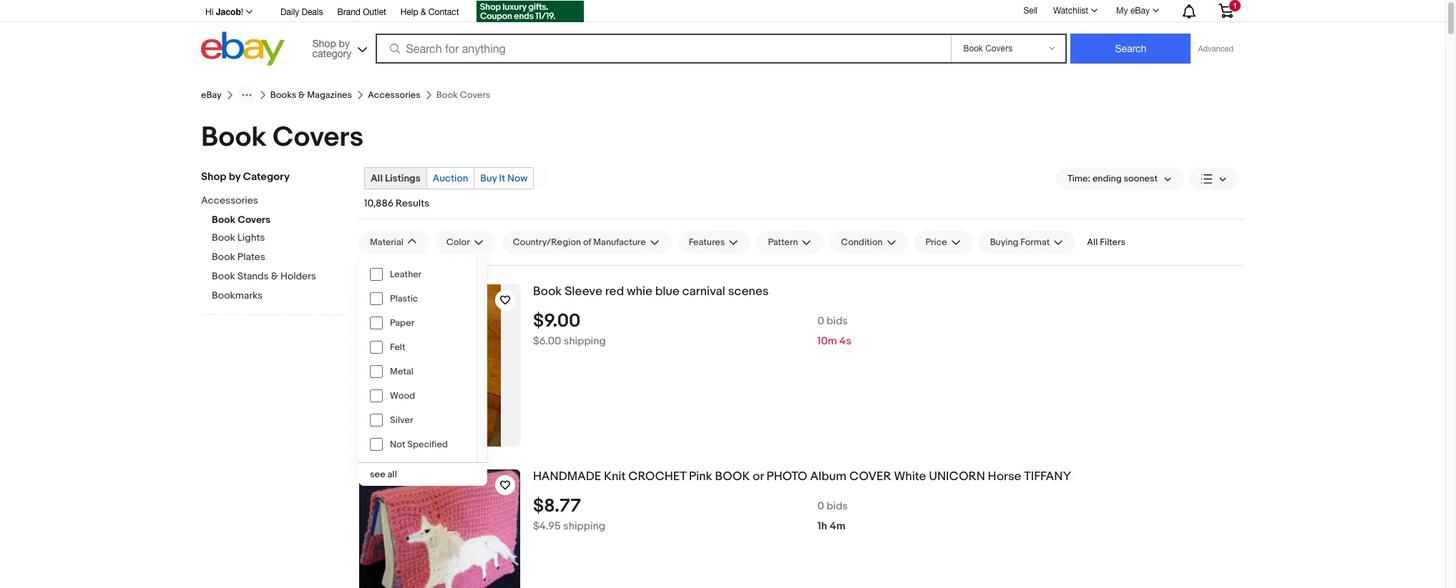 Task type: describe. For each thing, give the bounding box(es) containing it.
handmade
[[533, 470, 601, 485]]

10m 4s
[[818, 335, 852, 348]]

auction
[[433, 172, 468, 185]]

1 vertical spatial accessories link
[[201, 195, 337, 208]]

shipping for $8.77
[[563, 520, 605, 534]]

paper
[[390, 318, 414, 329]]

book covers
[[201, 121, 364, 155]]

photo
[[767, 470, 808, 485]]

plastic
[[390, 293, 418, 305]]

ebay inside account navigation
[[1131, 6, 1150, 16]]

brand outlet
[[337, 7, 386, 17]]

specified
[[407, 439, 448, 451]]

red
[[605, 285, 624, 299]]

wood
[[390, 391, 415, 402]]

paper link
[[359, 311, 477, 336]]

10,886 results
[[364, 198, 429, 210]]

daily deals link
[[280, 5, 323, 21]]

watchlist
[[1053, 6, 1089, 16]]

it
[[499, 172, 505, 185]]

bookmarks
[[212, 290, 263, 302]]

book
[[715, 470, 750, 485]]

now
[[507, 172, 528, 185]]

help
[[401, 7, 418, 17]]

leather link
[[359, 263, 477, 287]]

ebay link
[[201, 89, 222, 101]]

buy it now link
[[475, 168, 533, 189]]

brand
[[337, 7, 361, 17]]

all
[[388, 469, 397, 481]]

daily
[[280, 7, 299, 17]]

advanced link
[[1191, 34, 1241, 63]]

handmade knit crochet pink book or photo album cover white unicorn horse tiffany
[[533, 470, 1072, 485]]

plates
[[237, 251, 265, 263]]

book up the $9.00
[[533, 285, 562, 299]]

1h
[[818, 520, 827, 534]]

tap to watch item - handmade knit crochet pink book or photo album cover white unicorn horse tiffany image
[[495, 476, 515, 496]]

accessories book covers book lights book plates book stands & holders bookmarks
[[201, 195, 316, 302]]

& for magazines
[[298, 89, 305, 101]]

buy
[[480, 172, 497, 185]]

results
[[396, 198, 429, 210]]

scenes
[[728, 285, 769, 299]]

books & magazines link
[[270, 89, 352, 101]]

book stands & holders link
[[212, 271, 348, 284]]

4m
[[830, 520, 846, 534]]

horse
[[988, 470, 1022, 485]]

outlet
[[363, 7, 386, 17]]

filters
[[1100, 237, 1126, 248]]

my ebay
[[1116, 6, 1150, 16]]

unicorn
[[929, 470, 985, 485]]

10,886
[[364, 198, 393, 210]]

all for all listings
[[371, 172, 383, 185]]

0 vertical spatial covers
[[273, 121, 364, 155]]

white
[[894, 470, 926, 485]]

your shopping cart contains 1 item image
[[1218, 4, 1235, 18]]

0 for $9.00
[[818, 315, 824, 328]]

all listings link
[[365, 168, 426, 189]]

my ebay link
[[1109, 2, 1166, 19]]

book lights link
[[212, 232, 348, 245]]

listings
[[385, 172, 421, 185]]

help & contact link
[[401, 5, 459, 21]]

& for contact
[[421, 7, 426, 17]]

all listings
[[371, 172, 421, 185]]

books & magazines
[[270, 89, 352, 101]]

0 bids $4.95 shipping
[[533, 500, 848, 534]]

accessories for accessories
[[368, 89, 421, 101]]

book up bookmarks
[[212, 271, 235, 283]]

handmade knit crochet pink book or photo album cover white unicorn horse tiffany image
[[359, 470, 520, 589]]

help & contact
[[401, 7, 459, 17]]

handmade knit crochet pink book or photo album cover white unicorn horse tiffany link
[[533, 470, 1245, 485]]

whie
[[627, 285, 653, 299]]

0 for $8.77
[[818, 500, 824, 514]]

0 bids $6.00 shipping
[[533, 315, 848, 348]]

book sleeve red whie blue carnival scenes
[[533, 285, 769, 299]]

auction link
[[427, 168, 474, 189]]

bookmarks link
[[212, 290, 348, 303]]

covers inside accessories book covers book lights book plates book stands & holders bookmarks
[[238, 214, 271, 226]]

blue
[[655, 285, 680, 299]]

all filters button
[[1082, 231, 1131, 254]]

shipping for $9.00
[[564, 335, 606, 348]]

leather
[[390, 269, 422, 281]]



Task type: locate. For each thing, give the bounding box(es) containing it.
0 vertical spatial ebay
[[1131, 6, 1150, 16]]

felt
[[390, 342, 405, 354]]

bids
[[827, 315, 848, 328], [827, 500, 848, 514]]

contact
[[429, 7, 459, 17]]

knit
[[604, 470, 626, 485]]

watchlist link
[[1046, 2, 1104, 19]]

holders
[[281, 271, 316, 283]]

$9.00
[[533, 310, 581, 333]]

stands
[[237, 271, 269, 283]]

1 vertical spatial covers
[[238, 214, 271, 226]]

book sleeve red whie blue carnival scenes link
[[533, 285, 1245, 300]]

book left the plates
[[212, 251, 235, 263]]

tap to watch item - book sleeve red whie blue carnival scenes image
[[495, 291, 515, 311]]

shipping down the $9.00
[[564, 335, 606, 348]]

1 vertical spatial &
[[298, 89, 305, 101]]

& right help
[[421, 7, 426, 17]]

1 vertical spatial 0
[[818, 500, 824, 514]]

10m
[[818, 335, 837, 348]]

1 horizontal spatial accessories link
[[368, 89, 421, 101]]

0 vertical spatial bids
[[827, 315, 848, 328]]

material button
[[359, 231, 429, 254]]

see all
[[370, 469, 397, 481]]

magazines
[[307, 89, 352, 101]]

shop
[[201, 170, 226, 184]]

sell
[[1024, 5, 1038, 15]]

1 vertical spatial shipping
[[563, 520, 605, 534]]

&
[[421, 7, 426, 17], [298, 89, 305, 101], [271, 271, 278, 283]]

crochet
[[629, 470, 686, 485]]

pink
[[689, 470, 712, 485]]

0 vertical spatial accessories
[[368, 89, 421, 101]]

metal link
[[359, 360, 477, 384]]

accessories link down category
[[201, 195, 337, 208]]

2 shipping from the top
[[563, 520, 605, 534]]

0 horizontal spatial ebay
[[201, 89, 222, 101]]

shipping
[[564, 335, 606, 348], [563, 520, 605, 534]]

accessories link
[[368, 89, 421, 101], [201, 195, 337, 208]]

shipping inside 0 bids $4.95 shipping
[[563, 520, 605, 534]]

see all button
[[359, 464, 487, 487]]

0 vertical spatial all
[[371, 172, 383, 185]]

book left "lights"
[[212, 232, 235, 244]]

lights
[[237, 232, 265, 244]]

0
[[818, 315, 824, 328], [818, 500, 824, 514]]

carnival
[[682, 285, 725, 299]]

all up 10,886
[[371, 172, 383, 185]]

silver
[[390, 415, 413, 427]]

daily deals
[[280, 7, 323, 17]]

accessories link right magazines
[[368, 89, 421, 101]]

0 vertical spatial accessories link
[[368, 89, 421, 101]]

bids up 10m 4s
[[827, 315, 848, 328]]

all left filters
[[1087, 237, 1098, 248]]

books
[[270, 89, 296, 101]]

& right books
[[298, 89, 305, 101]]

or
[[753, 470, 764, 485]]

0 inside "0 bids $6.00 shipping"
[[818, 315, 824, 328]]

silver link
[[359, 409, 477, 433]]

1 horizontal spatial all
[[1087, 237, 1098, 248]]

banner containing sell
[[201, 0, 1245, 69]]

felt link
[[359, 336, 477, 360]]

see
[[370, 469, 385, 481]]

sleeve
[[565, 285, 602, 299]]

1 horizontal spatial ebay
[[1131, 6, 1150, 16]]

1 vertical spatial ebay
[[201, 89, 222, 101]]

$8.77
[[533, 496, 581, 518]]

accessories
[[368, 89, 421, 101], [201, 195, 258, 207]]

cover
[[850, 470, 891, 485]]

sell link
[[1017, 5, 1044, 15]]

2 0 from the top
[[818, 500, 824, 514]]

1 vertical spatial all
[[1087, 237, 1098, 248]]

get the coupon image
[[476, 1, 584, 22]]

not specified
[[390, 439, 448, 451]]

book sleeve red whie blue carnival scenes image
[[379, 285, 501, 447]]

0 horizontal spatial all
[[371, 172, 383, 185]]

not
[[390, 439, 405, 451]]

1 horizontal spatial accessories
[[368, 89, 421, 101]]

ebay
[[1131, 6, 1150, 16], [201, 89, 222, 101]]

0 inside 0 bids $4.95 shipping
[[818, 500, 824, 514]]

1 vertical spatial accessories
[[201, 195, 258, 207]]

all inside all listings link
[[371, 172, 383, 185]]

banner
[[201, 0, 1245, 69]]

1 vertical spatial bids
[[827, 500, 848, 514]]

0 up 10m in the right bottom of the page
[[818, 315, 824, 328]]

0 horizontal spatial &
[[271, 271, 278, 283]]

0 vertical spatial &
[[421, 7, 426, 17]]

metal
[[390, 366, 414, 378]]

bids for $9.00
[[827, 315, 848, 328]]

deals
[[302, 7, 323, 17]]

advanced
[[1198, 44, 1234, 53]]

shipping inside "0 bids $6.00 shipping"
[[564, 335, 606, 348]]

book
[[201, 121, 267, 155], [212, 214, 235, 226], [212, 232, 235, 244], [212, 251, 235, 263], [212, 271, 235, 283], [533, 285, 562, 299]]

accessories right magazines
[[368, 89, 421, 101]]

covers down books & magazines 'link'
[[273, 121, 364, 155]]

shipping down $8.77
[[563, 520, 605, 534]]

material
[[370, 237, 403, 248]]

1 bids from the top
[[827, 315, 848, 328]]

0 up the 1h
[[818, 500, 824, 514]]

book down shop
[[212, 214, 235, 226]]

bids inside "0 bids $6.00 shipping"
[[827, 315, 848, 328]]

0 vertical spatial shipping
[[564, 335, 606, 348]]

all
[[371, 172, 383, 185], [1087, 237, 1098, 248]]

my
[[1116, 6, 1128, 16]]

$6.00
[[533, 335, 561, 348]]

bids inside 0 bids $4.95 shipping
[[827, 500, 848, 514]]

brand outlet link
[[337, 5, 386, 21]]

buy it now
[[480, 172, 528, 185]]

0 horizontal spatial accessories
[[201, 195, 258, 207]]

book up "by"
[[201, 121, 267, 155]]

category
[[243, 170, 290, 184]]

1h 4m
[[818, 520, 846, 534]]

2 horizontal spatial &
[[421, 7, 426, 17]]

covers up "lights"
[[238, 214, 271, 226]]

all filters
[[1087, 237, 1126, 248]]

None submit
[[1071, 34, 1191, 64]]

covers
[[273, 121, 364, 155], [238, 214, 271, 226]]

accessories for accessories book covers book lights book plates book stands & holders bookmarks
[[201, 195, 258, 207]]

by
[[229, 170, 241, 184]]

& inside help & contact link
[[421, 7, 426, 17]]

accessories inside accessories book covers book lights book plates book stands & holders bookmarks
[[201, 195, 258, 207]]

$4.95
[[533, 520, 561, 534]]

bids up 4m
[[827, 500, 848, 514]]

1 0 from the top
[[818, 315, 824, 328]]

plastic link
[[359, 287, 477, 311]]

album
[[810, 470, 847, 485]]

all for all filters
[[1087, 237, 1098, 248]]

0 horizontal spatial covers
[[238, 214, 271, 226]]

wood link
[[359, 384, 477, 409]]

book plates link
[[212, 251, 348, 265]]

& down book plates link
[[271, 271, 278, 283]]

not specified link
[[359, 433, 477, 457]]

2 vertical spatial &
[[271, 271, 278, 283]]

account navigation
[[201, 0, 1245, 24]]

1 shipping from the top
[[564, 335, 606, 348]]

2 bids from the top
[[827, 500, 848, 514]]

tiffany
[[1024, 470, 1072, 485]]

0 vertical spatial 0
[[818, 315, 824, 328]]

all inside 'all filters' 'button'
[[1087, 237, 1098, 248]]

bids for $8.77
[[827, 500, 848, 514]]

4s
[[840, 335, 852, 348]]

accessories down "by"
[[201, 195, 258, 207]]

0 horizontal spatial accessories link
[[201, 195, 337, 208]]

& inside accessories book covers book lights book plates book stands & holders bookmarks
[[271, 271, 278, 283]]

1 horizontal spatial covers
[[273, 121, 364, 155]]

1 horizontal spatial &
[[298, 89, 305, 101]]



Task type: vqa. For each thing, say whether or not it's contained in the screenshot.
Back inside EBAY MONEY BACK GUARANTEE GET THE ITEM YOU ORDERED OR YOUR MONEY BACK. LEARN MORE
no



